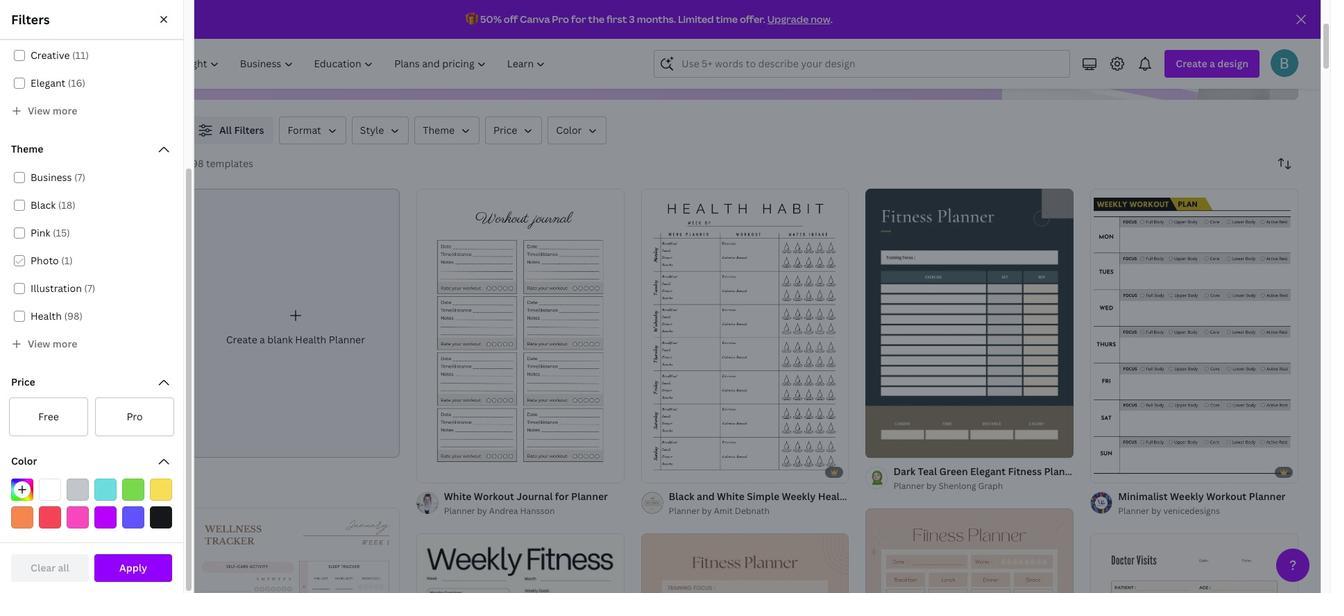 Task type: locate. For each thing, give the bounding box(es) containing it.
templates for all templates
[[62, 189, 109, 203]]

all down business (7) at the left of the page
[[47, 189, 59, 203]]

top level navigation element
[[122, 50, 558, 78]]

#4a66fb image
[[122, 507, 144, 529]]

1 horizontal spatial weekly
[[1170, 490, 1204, 503]]

white
[[444, 490, 472, 503], [717, 490, 745, 503]]

0 horizontal spatial price
[[11, 375, 35, 389]]

and inside the "black and white simple weekly health habit tracker planner planner by amit debnath"
[[697, 490, 715, 503]]

(7) up education
[[84, 282, 95, 295]]

1 horizontal spatial black
[[669, 490, 694, 503]]

create inside "button"
[[44, 522, 76, 535]]

0 vertical spatial price
[[493, 124, 517, 137]]

a for team
[[78, 522, 83, 535]]

trash link
[[11, 554, 180, 582]]

view down health (98) on the left of the page
[[28, 337, 50, 350]]

workout
[[474, 490, 514, 503], [1206, 490, 1247, 503]]

1 white from the left
[[444, 490, 472, 503]]

cards and invitations
[[47, 406, 146, 419]]

0 vertical spatial elegant
[[31, 76, 65, 90]]

price up free button
[[11, 375, 35, 389]]

black and white simple weekly health habit tracker planner planner by amit debnath
[[669, 490, 954, 517]]

health
[[322, 1, 357, 17], [31, 310, 62, 323], [295, 333, 326, 346], [818, 490, 850, 503]]

1 horizontal spatial create
[[226, 333, 257, 346]]

1 horizontal spatial price
[[493, 124, 517, 137]]

1 view more from the top
[[28, 104, 77, 117]]

health planner templates image
[[1002, 0, 1298, 100], [1043, 0, 1242, 113]]

create a blank health planner element
[[192, 189, 400, 458]]

dark teal green elegant fitness planner link
[[893, 464, 1081, 480]]

white workout journal for planner link
[[444, 489, 608, 505]]

#fd5ebb image
[[67, 507, 89, 529]]

price inside button
[[493, 124, 517, 137]]

1 horizontal spatial color
[[556, 124, 582, 137]]

upgrade
[[767, 12, 809, 26]]

workout up planner by venicedesigns link
[[1206, 490, 1247, 503]]

1 horizontal spatial and
[[697, 490, 715, 503]]

0 horizontal spatial a
[[78, 522, 83, 535]]

andrea
[[489, 505, 518, 517]]

a inside "button"
[[78, 522, 83, 535]]

health (98)
[[31, 310, 83, 323]]

more down health (98) on the left of the page
[[53, 337, 77, 350]]

1 vertical spatial more
[[53, 337, 77, 350]]

1 vertical spatial (7)
[[84, 282, 95, 295]]

1 horizontal spatial filters
[[234, 124, 264, 137]]

0 vertical spatial filters
[[11, 11, 50, 28]]

weekly up the venicedesigns
[[1170, 490, 1204, 503]]

and
[[77, 406, 94, 419], [697, 490, 715, 503]]

blank
[[267, 333, 293, 346]]

#fd5152 image
[[39, 507, 61, 529]]

theme inside button
[[423, 124, 455, 137]]

1 horizontal spatial for
[[555, 490, 569, 503]]

(11)
[[72, 49, 89, 62]]

98 templates
[[192, 157, 253, 170]]

filters up 98 templates
[[234, 124, 264, 137]]

1 view from the top
[[28, 104, 50, 117]]

upgrade now button
[[767, 12, 830, 26]]

1 horizontal spatial white
[[717, 490, 745, 503]]

1 vertical spatial color
[[11, 455, 37, 468]]

and inside cards and invitations link
[[77, 406, 94, 419]]

2 view from the top
[[28, 337, 50, 350]]

format
[[288, 124, 321, 137]]

filters up creative
[[11, 11, 50, 28]]

theme up business (7) at the left of the page
[[11, 142, 43, 155]]

months.
[[637, 12, 676, 26]]

business
[[31, 171, 72, 184], [47, 221, 89, 235]]

view more down health (98) on the left of the page
[[28, 337, 77, 350]]

theme
[[423, 124, 455, 137], [11, 142, 43, 155]]

0 vertical spatial color
[[556, 124, 582, 137]]

1 vertical spatial view more button
[[8, 330, 175, 358]]

1 vertical spatial price
[[11, 375, 35, 389]]

0 vertical spatial black
[[31, 198, 56, 212]]

templates for 98 templates
[[206, 157, 253, 170]]

weekly right simple
[[782, 490, 816, 503]]

0 vertical spatial more
[[53, 104, 77, 117]]

0 vertical spatial view more button
[[8, 97, 175, 125]]

0 horizontal spatial theme
[[11, 142, 43, 155]]

all inside button
[[219, 124, 232, 137]]

0 horizontal spatial filters
[[11, 11, 50, 28]]

social
[[47, 274, 75, 287]]

1 horizontal spatial workout
[[1206, 490, 1247, 503]]

0 horizontal spatial elegant
[[31, 76, 65, 90]]

1 vertical spatial pro
[[127, 410, 143, 423]]

0 horizontal spatial black
[[31, 198, 56, 212]]

pro button
[[94, 397, 175, 437]]

0 vertical spatial view more
[[28, 104, 77, 117]]

create for create a team
[[44, 522, 76, 535]]

2 view more button from the top
[[8, 330, 175, 358]]

1 vertical spatial a
[[78, 522, 83, 535]]

2 more from the top
[[53, 337, 77, 350]]

view more button down (98)
[[8, 330, 175, 358]]

2 weekly from the left
[[1170, 490, 1204, 503]]

1 workout from the left
[[474, 490, 514, 503]]

(7) up all templates
[[74, 171, 85, 184]]

1 horizontal spatial all
[[219, 124, 232, 137]]

now
[[811, 12, 830, 26]]

pro right canva at the top of page
[[552, 12, 569, 26]]

1 more from the top
[[53, 104, 77, 117]]

clear
[[31, 561, 56, 575]]

planner right journal
[[571, 490, 608, 503]]

1 vertical spatial elegant
[[970, 465, 1006, 478]]

a left team
[[78, 522, 83, 535]]

1 horizontal spatial elegant
[[970, 465, 1006, 478]]

planner down the teal at the right of the page
[[918, 490, 954, 503]]

0 vertical spatial business
[[31, 171, 72, 184]]

video link
[[42, 321, 162, 347]]

0 horizontal spatial and
[[77, 406, 94, 419]]

1 vertical spatial black
[[669, 490, 694, 503]]

filters
[[11, 11, 50, 28], [234, 124, 264, 137]]

pink
[[31, 226, 50, 239]]

view for first view more dropdown button from the top of the page
[[28, 104, 50, 117]]

black for black (18)
[[31, 198, 56, 212]]

50%
[[480, 12, 502, 26]]

view more button down (16) at the top left of the page
[[8, 97, 175, 125]]

elegant up graph
[[970, 465, 1006, 478]]

business link
[[42, 215, 162, 242]]

#ffffff image
[[39, 479, 61, 501], [39, 479, 61, 501]]

0 vertical spatial and
[[77, 406, 94, 419]]

and right cards
[[77, 406, 94, 419]]

view for 2nd view more dropdown button from the top of the page
[[28, 337, 50, 350]]

black (18)
[[31, 198, 75, 212]]

green
[[939, 465, 968, 478]]

0 vertical spatial theme
[[423, 124, 455, 137]]

weekly inside minimalist weekly workout planner planner by venicedesigns
[[1170, 490, 1204, 503]]

canva
[[520, 12, 550, 26]]

1 health planner templates image from the left
[[1002, 0, 1298, 100]]

by left amit at bottom
[[702, 505, 712, 517]]

health inside the "black and white simple weekly health habit tracker planner planner by amit debnath"
[[818, 490, 850, 503]]

view down elegant (16)
[[28, 104, 50, 117]]

view more for first view more dropdown button from the top of the page
[[28, 104, 77, 117]]

free inside free button
[[38, 410, 59, 423]]

planner right fitness
[[1044, 465, 1081, 478]]

2 horizontal spatial templates
[[404, 1, 458, 17]]

and for black
[[697, 490, 715, 503]]

1 vertical spatial business
[[47, 221, 89, 235]]

view more button
[[8, 97, 175, 125], [8, 330, 175, 358]]

for
[[461, 1, 476, 17], [571, 12, 586, 26], [555, 490, 569, 503]]

by left andrea
[[477, 505, 487, 517]]

2 health planner templates image from the left
[[1043, 0, 1242, 113]]

elegant down creative
[[31, 76, 65, 90]]

a left blank
[[260, 333, 265, 346]]

2 vertical spatial templates
[[62, 189, 109, 203]]

1 vertical spatial templates
[[206, 157, 253, 170]]

0 horizontal spatial white
[[444, 490, 472, 503]]

0 horizontal spatial color
[[11, 455, 37, 468]]

tan simple neutral abstract fitness workout planner image
[[641, 534, 849, 593]]

browse high quality health planner templates for your next design
[[214, 1, 567, 17]]

templates
[[404, 1, 458, 17], [206, 157, 253, 170], [62, 189, 109, 203]]

by
[[927, 480, 937, 492], [477, 505, 487, 517], [702, 505, 712, 517], [1151, 505, 1161, 517]]

by inside the "black and white simple weekly health habit tracker planner planner by amit debnath"
[[702, 505, 712, 517]]

all
[[219, 124, 232, 137], [47, 189, 59, 203]]

business (7)
[[31, 171, 85, 184]]

2 workout from the left
[[1206, 490, 1247, 503]]

pro down price dropdown button
[[127, 410, 143, 423]]

0 horizontal spatial all
[[47, 189, 59, 203]]

1 horizontal spatial theme
[[423, 124, 455, 137]]

free down price dropdown button
[[38, 410, 59, 423]]

planner
[[360, 1, 401, 17], [329, 333, 365, 346], [1044, 465, 1081, 478], [893, 480, 925, 492], [571, 490, 608, 503], [918, 490, 954, 503], [1249, 490, 1286, 503], [444, 505, 475, 517], [669, 505, 700, 517], [1118, 505, 1149, 517]]

1 vertical spatial all
[[47, 189, 59, 203]]

color
[[556, 124, 582, 137], [11, 455, 37, 468]]

#74d353 image
[[122, 479, 144, 501]]

0 vertical spatial a
[[260, 333, 265, 346]]

hansson
[[520, 505, 555, 517]]

for left the at top
[[571, 12, 586, 26]]

illustration
[[31, 282, 82, 295]]

1 vertical spatial free
[[38, 410, 59, 423]]

1 vertical spatial view more
[[28, 337, 77, 350]]

0 horizontal spatial pro
[[127, 410, 143, 423]]

workout up andrea
[[474, 490, 514, 503]]

by down the minimalist
[[1151, 505, 1161, 517]]

0 vertical spatial (7)
[[74, 171, 85, 184]]

more down •
[[53, 104, 77, 117]]

None search field
[[654, 50, 1070, 78]]

beige simple and minimal printable weekly fitness planner image
[[416, 534, 624, 593]]

templates left 🎁
[[404, 1, 458, 17]]

theme right style button
[[423, 124, 455, 137]]

creative (11)
[[31, 49, 89, 62]]

debnath
[[735, 505, 770, 517]]

price right theme button
[[493, 124, 517, 137]]

1 weekly from the left
[[782, 490, 816, 503]]

invitations
[[97, 406, 146, 419]]

#fed958 image
[[150, 479, 172, 501], [150, 479, 172, 501]]

more
[[53, 104, 77, 117], [53, 337, 77, 350]]

white inside the "black and white simple weekly health habit tracker planner planner by amit debnath"
[[717, 490, 745, 503]]

doctor visits medical planner image
[[1090, 534, 1298, 593]]

0 horizontal spatial create
[[44, 522, 76, 535]]

0 vertical spatial view
[[28, 104, 50, 117]]

black and white simple weekly health habit tracker planner image
[[641, 189, 849, 483]]

0 vertical spatial create
[[226, 333, 257, 346]]

business up the black (18)
[[31, 171, 72, 184]]

1 vertical spatial filters
[[234, 124, 264, 137]]

1 vertical spatial view
[[28, 337, 50, 350]]

#4a66fb image
[[122, 507, 144, 529]]

1 horizontal spatial pro
[[552, 12, 569, 26]]

1 vertical spatial create
[[44, 522, 76, 535]]

0 horizontal spatial templates
[[62, 189, 109, 203]]

neutral feminine workout planner image
[[866, 509, 1074, 593]]

team
[[86, 522, 110, 535]]

by inside minimalist weekly workout planner planner by venicedesigns
[[1151, 505, 1161, 517]]

business for business
[[47, 221, 89, 235]]

design
[[532, 1, 567, 17]]

and up amit at bottom
[[697, 490, 715, 503]]

planner left andrea
[[444, 505, 475, 517]]

🎁 50% off canva pro for the first 3 months. limited time offer. upgrade now .
[[466, 12, 833, 26]]

create
[[226, 333, 257, 346], [44, 522, 76, 535]]

for left the your
[[461, 1, 476, 17]]

shenlong
[[939, 480, 976, 492]]

offer.
[[740, 12, 765, 26]]

1 horizontal spatial templates
[[206, 157, 253, 170]]

all up 98 templates
[[219, 124, 232, 137]]

view more for 2nd view more dropdown button from the top of the page
[[28, 337, 77, 350]]

black inside the "black and white simple weekly health habit tracker planner planner by amit debnath"
[[669, 490, 694, 503]]

#c1c6cb image
[[67, 479, 89, 501], [67, 479, 89, 501]]

trash
[[44, 561, 70, 575]]

by down the teal at the right of the page
[[927, 480, 937, 492]]

templates right 98
[[206, 157, 253, 170]]

white inside white workout journal for planner planner by andrea hansson
[[444, 490, 472, 503]]

workout inside minimalist weekly workout planner planner by venicedesigns
[[1206, 490, 1247, 503]]

2 view more from the top
[[28, 337, 77, 350]]

white workout journal for planner image
[[416, 189, 624, 483]]

view
[[28, 104, 50, 117], [28, 337, 50, 350]]

0 vertical spatial templates
[[404, 1, 458, 17]]

planner down dark
[[893, 480, 925, 492]]

0 horizontal spatial weekly
[[782, 490, 816, 503]]

minimalist weekly workout planner planner by venicedesigns
[[1118, 490, 1286, 517]]

templates down business (7) at the left of the page
[[62, 189, 109, 203]]

color up add a new color image
[[11, 455, 37, 468]]

color right price button
[[556, 124, 582, 137]]

planner right blank
[[329, 333, 365, 346]]

view more down elegant (16)
[[28, 104, 77, 117]]

filters inside button
[[234, 124, 264, 137]]

limited
[[678, 12, 714, 26]]

health left habit
[[818, 490, 850, 503]]

price inside dropdown button
[[11, 375, 35, 389]]

#b612fb image
[[94, 507, 117, 529]]

a for blank
[[260, 333, 265, 346]]

dark
[[893, 465, 916, 478]]

free left •
[[56, 88, 73, 100]]

price button
[[3, 369, 180, 397]]

1 vertical spatial theme
[[11, 142, 43, 155]]

1 vertical spatial and
[[697, 490, 715, 503]]

0 vertical spatial all
[[219, 124, 232, 137]]

first
[[607, 12, 627, 26]]

1 horizontal spatial a
[[260, 333, 265, 346]]

business inside business link
[[47, 221, 89, 235]]

business down (18)
[[47, 221, 89, 235]]

create for create a blank health planner
[[226, 333, 257, 346]]

#fe884c image
[[11, 507, 33, 529], [11, 507, 33, 529]]

0 horizontal spatial workout
[[474, 490, 514, 503]]

0 vertical spatial free
[[56, 88, 73, 100]]

for right journal
[[555, 490, 569, 503]]

#55dbe0 image
[[94, 479, 117, 501]]

by inside white workout journal for planner planner by andrea hansson
[[477, 505, 487, 517]]

elegant inside dark teal green elegant fitness planner planner by shenlong graph
[[970, 465, 1006, 478]]

2 white from the left
[[717, 490, 745, 503]]

#15181b image
[[150, 507, 172, 529]]



Task type: vqa. For each thing, say whether or not it's contained in the screenshot.
yet
no



Task type: describe. For each thing, give the bounding box(es) containing it.
1 view more button from the top
[[8, 97, 175, 125]]

style
[[360, 124, 384, 137]]

planner by andrea hansson link
[[444, 505, 608, 518]]

#55dbe0 image
[[94, 479, 117, 501]]

more for first view more dropdown button from the top of the page
[[53, 104, 77, 117]]

#fd5ebb image
[[67, 507, 89, 529]]

0 vertical spatial pro
[[552, 12, 569, 26]]

.
[[830, 12, 833, 26]]

•
[[76, 88, 79, 100]]

more for 2nd view more dropdown button from the top of the page
[[53, 337, 77, 350]]

add a new color image
[[11, 479, 33, 501]]

white workout journal for planner planner by andrea hansson
[[444, 490, 608, 517]]

dark teal green elegant fitness planner image
[[866, 189, 1074, 458]]

and for cards
[[77, 406, 94, 419]]

planner by venicedesigns link
[[1118, 505, 1286, 518]]

price button
[[485, 117, 542, 144]]

color inside color button
[[556, 124, 582, 137]]

weekly inside the "black and white simple weekly health habit tracker planner planner by amit debnath"
[[782, 490, 816, 503]]

2 horizontal spatial for
[[571, 12, 586, 26]]

high
[[256, 1, 279, 17]]

apply button
[[94, 554, 172, 582]]

elegant (16)
[[31, 76, 85, 90]]

(98)
[[64, 310, 83, 323]]

personal
[[56, 73, 97, 86]]

cards
[[47, 406, 74, 419]]

quality
[[282, 1, 319, 17]]

all for all filters
[[219, 124, 232, 137]]

amit
[[714, 505, 733, 517]]

black and white simple weekly health habit tracker planner link
[[669, 489, 954, 505]]

0 horizontal spatial for
[[461, 1, 476, 17]]

photo
[[31, 254, 59, 267]]

health right blank
[[295, 333, 326, 346]]

time
[[716, 12, 738, 26]]

create a blank health planner
[[226, 333, 365, 346]]

fitness
[[1008, 465, 1042, 478]]

black for black and white simple weekly health habit tracker planner planner by amit debnath
[[669, 490, 694, 503]]

all templates link
[[19, 183, 162, 210]]

planner down the minimalist
[[1118, 505, 1149, 517]]

all filters
[[219, 124, 264, 137]]

dark teal green elegant fitness planner planner by shenlong graph
[[893, 465, 1081, 492]]

social media
[[47, 274, 106, 287]]

pink (15)
[[31, 226, 70, 239]]

create a blank health planner link
[[192, 189, 400, 458]]

video
[[47, 327, 74, 340]]

create a team
[[44, 522, 110, 535]]

#fd5152 image
[[39, 507, 61, 529]]

(18)
[[58, 198, 75, 212]]

off
[[504, 12, 518, 26]]

all filters button
[[192, 117, 274, 144]]

pink minimalist weekly wellness tracker planner image
[[192, 508, 400, 593]]

teal
[[918, 465, 937, 478]]

theme button
[[414, 117, 480, 144]]

(16)
[[68, 76, 85, 90]]

planner by amit debnath link
[[669, 505, 849, 518]]

#b612fb image
[[94, 507, 117, 529]]

icons link
[[19, 464, 162, 490]]

photo (1)
[[31, 254, 73, 267]]

color inside color dropdown button
[[11, 455, 37, 468]]

venicedesigns
[[1163, 505, 1220, 517]]

icons
[[47, 470, 72, 483]]

apply
[[119, 561, 147, 575]]

minimalist weekly workout planner link
[[1118, 489, 1286, 505]]

graph
[[978, 480, 1003, 492]]

habit
[[852, 490, 878, 503]]

planner up the top level navigation element
[[360, 1, 401, 17]]

business for business (7)
[[31, 171, 72, 184]]

media
[[78, 274, 106, 287]]

planner left amit at bottom
[[669, 505, 700, 517]]

creative
[[31, 49, 70, 62]]

by inside dark teal green elegant fitness planner planner by shenlong graph
[[927, 480, 937, 492]]

🎁
[[466, 12, 478, 26]]

98
[[192, 157, 204, 170]]

free button
[[8, 397, 89, 437]]

personal free •
[[56, 73, 97, 100]]

#74d353 image
[[122, 479, 144, 501]]

theme button
[[3, 136, 180, 164]]

minimalist weekly workout planner image
[[1090, 189, 1298, 483]]

format button
[[279, 117, 346, 144]]

all for all templates
[[47, 189, 59, 203]]

for inside white workout journal for planner planner by andrea hansson
[[555, 490, 569, 503]]

pro inside button
[[127, 410, 143, 423]]

education
[[47, 300, 95, 314]]

illustration (7)
[[31, 282, 95, 295]]

tracker
[[881, 490, 915, 503]]

(1)
[[61, 254, 73, 267]]

color button
[[548, 117, 607, 144]]

add a new color image
[[11, 479, 33, 501]]

health up video
[[31, 310, 62, 323]]

(7) for illustration (7)
[[84, 282, 95, 295]]

workout inside white workout journal for planner planner by andrea hansson
[[474, 490, 514, 503]]

(15)
[[53, 226, 70, 239]]

clear all
[[31, 561, 69, 575]]

the
[[588, 12, 605, 26]]

color button
[[3, 448, 180, 476]]

social media link
[[42, 268, 162, 294]]

planner up planner by venicedesigns link
[[1249, 490, 1286, 503]]

planners
[[50, 248, 91, 261]]

browse
[[214, 1, 253, 17]]

all templates
[[47, 189, 109, 203]]

all
[[58, 561, 69, 575]]

health right quality
[[322, 1, 357, 17]]

simple
[[747, 490, 779, 503]]

theme inside dropdown button
[[11, 142, 43, 155]]

free inside personal free •
[[56, 88, 73, 100]]

minimalist
[[1118, 490, 1168, 503]]

planner by shenlong graph link
[[893, 480, 1074, 493]]

(7) for business (7)
[[74, 171, 85, 184]]

create a team button
[[11, 515, 180, 543]]

#15181b image
[[150, 507, 172, 529]]

cards and invitations link
[[42, 400, 162, 426]]

education link
[[42, 294, 162, 321]]

next
[[506, 1, 530, 17]]

journal
[[516, 490, 553, 503]]



